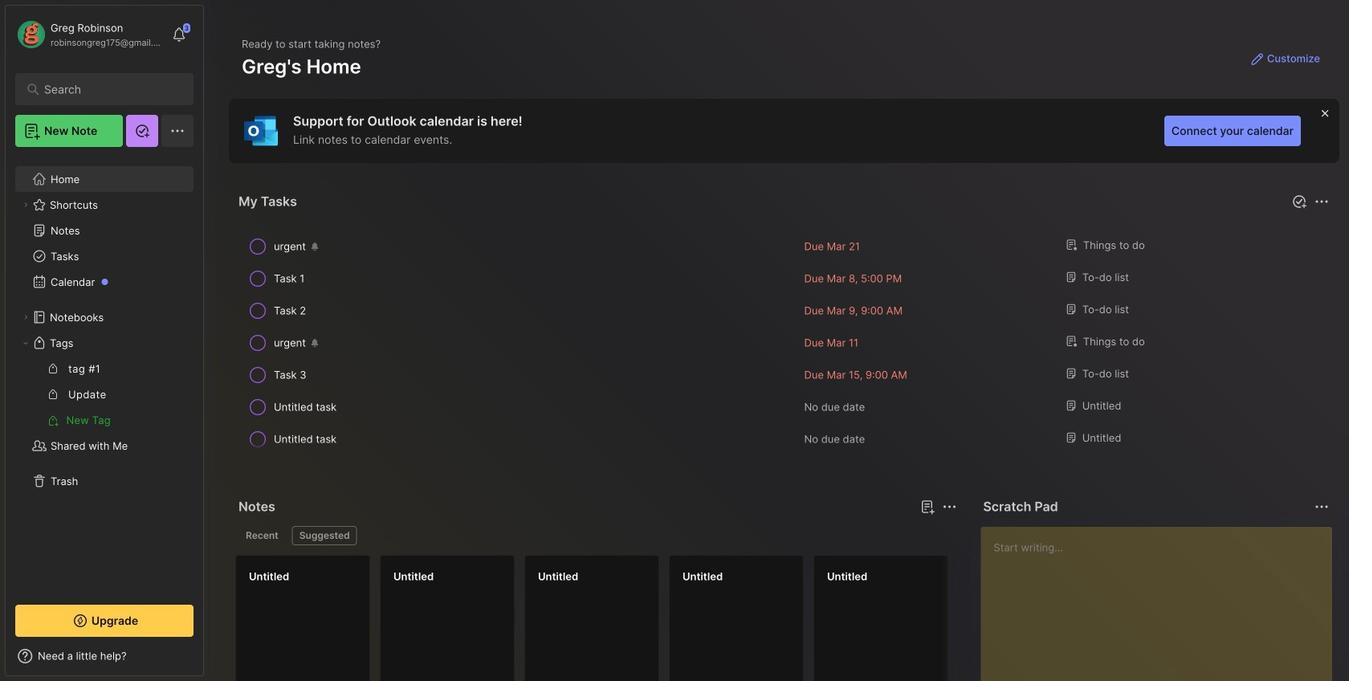 Task type: vqa. For each thing, say whether or not it's contained in the screenshot.
row group to the bottom
yes



Task type: locate. For each thing, give the bounding box(es) containing it.
1 more actions image from the top
[[1313, 192, 1332, 211]]

1 tab from the left
[[239, 526, 286, 546]]

expand tags image
[[21, 338, 31, 348]]

1 vertical spatial row group
[[235, 555, 1350, 681]]

tree inside main element
[[6, 157, 203, 591]]

0 vertical spatial row group
[[235, 231, 1334, 456]]

2 row group from the top
[[235, 555, 1350, 681]]

group
[[15, 356, 193, 433]]

1 horizontal spatial tab
[[292, 526, 357, 546]]

more actions image
[[1313, 192, 1332, 211], [1313, 497, 1332, 517]]

row group
[[235, 231, 1334, 456], [235, 555, 1350, 681]]

WHAT'S NEW field
[[6, 644, 203, 669]]

tree
[[6, 157, 203, 591]]

0 horizontal spatial tab
[[239, 526, 286, 546]]

new task image
[[1292, 194, 1308, 210]]

0 vertical spatial more actions image
[[1313, 192, 1332, 211]]

None search field
[[44, 80, 172, 99]]

Search text field
[[44, 82, 172, 97]]

tab
[[239, 526, 286, 546], [292, 526, 357, 546]]

More actions field
[[1311, 190, 1334, 213], [939, 496, 961, 518], [1311, 496, 1334, 518]]

tab list
[[239, 526, 955, 546]]

Account field
[[15, 18, 164, 51]]

1 vertical spatial more actions image
[[1313, 497, 1332, 517]]



Task type: describe. For each thing, give the bounding box(es) containing it.
Start writing… text field
[[994, 527, 1332, 681]]

1 row group from the top
[[235, 231, 1334, 456]]

2 tab from the left
[[292, 526, 357, 546]]

2 more actions image from the top
[[1313, 497, 1332, 517]]

none search field inside main element
[[44, 80, 172, 99]]

main element
[[0, 0, 209, 681]]

click to collapse image
[[203, 652, 215, 671]]

group inside main element
[[15, 356, 193, 433]]

more actions image
[[940, 497, 960, 517]]

expand notebooks image
[[21, 313, 31, 322]]



